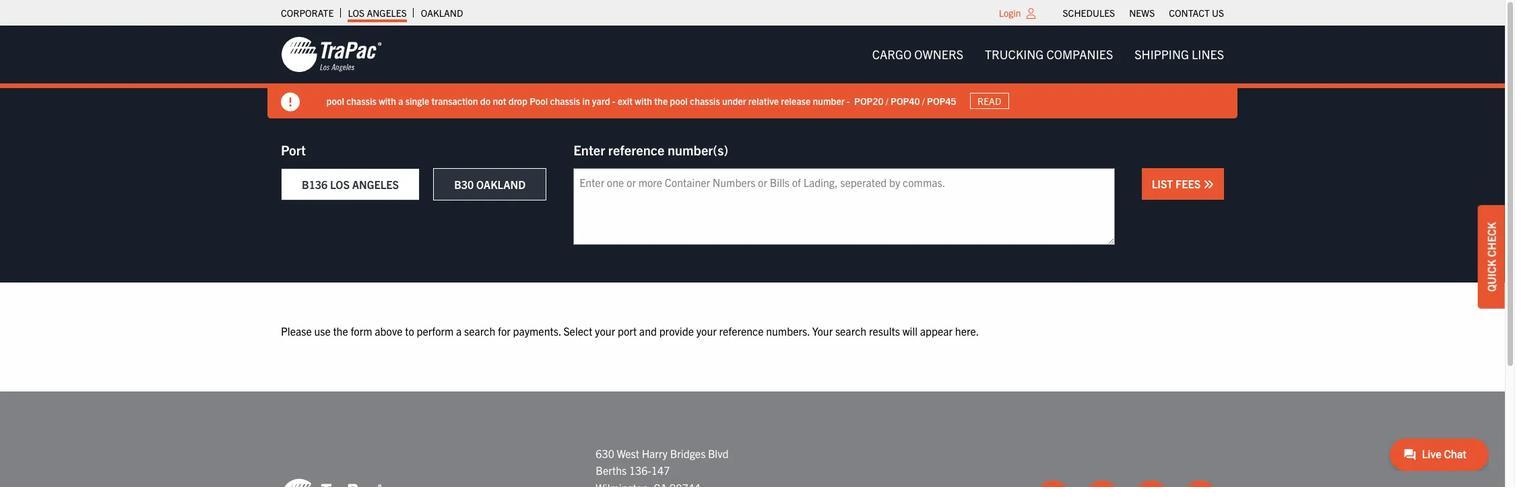 Task type: vqa. For each thing, say whether or not it's contained in the screenshot.
load
no



Task type: describe. For each thing, give the bounding box(es) containing it.
news
[[1130, 7, 1155, 19]]

transaction
[[432, 95, 479, 107]]

quick check
[[1485, 223, 1499, 292]]

schedules
[[1063, 7, 1116, 19]]

b30 oakland
[[454, 178, 526, 191]]

2 chassis from the left
[[551, 95, 581, 107]]

2 search from the left
[[836, 325, 867, 338]]

1 with from the left
[[379, 95, 397, 107]]

1 - from the left
[[613, 95, 616, 107]]

enter reference number(s)
[[574, 142, 729, 158]]

footer containing 630 west harry bridges blvd
[[0, 392, 1506, 488]]

1 vertical spatial los
[[330, 178, 350, 191]]

single
[[406, 95, 430, 107]]

to
[[405, 325, 414, 338]]

0 horizontal spatial oakland
[[421, 7, 463, 19]]

los angeles image for banner containing cargo owners
[[281, 36, 382, 73]]

contact us
[[1170, 7, 1225, 19]]

a inside banner
[[399, 95, 404, 107]]

and
[[640, 325, 657, 338]]

check
[[1485, 223, 1499, 258]]

news link
[[1130, 3, 1155, 22]]

cargo owners link
[[862, 41, 975, 68]]

use
[[314, 325, 331, 338]]

corporate link
[[281, 3, 334, 22]]

los angeles link
[[348, 3, 407, 22]]

147
[[652, 465, 670, 478]]

in
[[583, 95, 591, 107]]

1 chassis from the left
[[347, 95, 377, 107]]

630
[[596, 447, 615, 461]]

light image
[[1027, 8, 1036, 19]]

enter
[[574, 142, 605, 158]]

1 horizontal spatial reference
[[719, 325, 764, 338]]

numbers.
[[766, 325, 810, 338]]

port
[[281, 142, 306, 158]]

oakland link
[[421, 3, 463, 22]]

shipping lines link
[[1124, 41, 1235, 68]]

2 with from the left
[[635, 95, 653, 107]]

list fees button
[[1142, 169, 1225, 200]]

contact
[[1170, 7, 1210, 19]]

2 your from the left
[[697, 325, 717, 338]]

read link
[[971, 93, 1010, 109]]

0 vertical spatial los
[[348, 7, 365, 19]]

perform
[[417, 325, 454, 338]]

owners
[[915, 47, 964, 62]]

1 vertical spatial a
[[456, 325, 462, 338]]

630 west harry bridges blvd berths 136-147
[[596, 447, 729, 478]]

shipping lines
[[1135, 47, 1225, 62]]

companies
[[1047, 47, 1114, 62]]

b30
[[454, 178, 474, 191]]

quick check link
[[1479, 206, 1506, 309]]

los angeles
[[348, 7, 407, 19]]

not
[[493, 95, 507, 107]]

0 horizontal spatial the
[[333, 325, 348, 338]]

provide
[[660, 325, 694, 338]]

drop
[[509, 95, 528, 107]]

banner containing cargo owners
[[0, 26, 1516, 119]]

1 your from the left
[[595, 325, 616, 338]]

port
[[618, 325, 637, 338]]

will
[[903, 325, 918, 338]]



Task type: locate. For each thing, give the bounding box(es) containing it.
payments.
[[513, 325, 561, 338]]

your left port
[[595, 325, 616, 338]]

1 horizontal spatial with
[[635, 95, 653, 107]]

above
[[375, 325, 403, 338]]

0 vertical spatial angeles
[[367, 7, 407, 19]]

1 horizontal spatial /
[[923, 95, 926, 107]]

the right use
[[333, 325, 348, 338]]

west
[[617, 447, 640, 461]]

trucking
[[985, 47, 1044, 62]]

0 vertical spatial the
[[655, 95, 668, 107]]

menu bar
[[1056, 3, 1232, 22], [862, 41, 1235, 68]]

- left exit on the top left of the page
[[613, 95, 616, 107]]

login
[[999, 7, 1021, 19]]

corporate
[[281, 7, 334, 19]]

0 horizontal spatial chassis
[[347, 95, 377, 107]]

136-
[[629, 465, 652, 478]]

solid image
[[281, 93, 300, 112]]

yard
[[593, 95, 611, 107]]

lines
[[1192, 47, 1225, 62]]

chassis
[[347, 95, 377, 107], [551, 95, 581, 107], [691, 95, 721, 107]]

with left the "single"
[[379, 95, 397, 107]]

1 los angeles image from the top
[[281, 36, 382, 73]]

oakland right los angeles link
[[421, 7, 463, 19]]

1 vertical spatial the
[[333, 325, 348, 338]]

results
[[869, 325, 900, 338]]

pop40
[[891, 95, 921, 107]]

0 vertical spatial reference
[[609, 142, 665, 158]]

angeles
[[367, 7, 407, 19], [352, 178, 399, 191]]

under
[[723, 95, 747, 107]]

solid image
[[1204, 179, 1215, 190]]

the right exit on the top left of the page
[[655, 95, 668, 107]]

2 pool from the left
[[671, 95, 688, 107]]

1 horizontal spatial pool
[[671, 95, 688, 107]]

menu bar down the light image
[[862, 41, 1235, 68]]

angeles right b136
[[352, 178, 399, 191]]

reference left numbers.
[[719, 325, 764, 338]]

1 vertical spatial menu bar
[[862, 41, 1235, 68]]

list
[[1152, 177, 1174, 191]]

0 horizontal spatial reference
[[609, 142, 665, 158]]

1 search from the left
[[464, 325, 496, 338]]

reference
[[609, 142, 665, 158], [719, 325, 764, 338]]

quick
[[1485, 260, 1499, 292]]

list fees
[[1152, 177, 1204, 191]]

0 horizontal spatial a
[[399, 95, 404, 107]]

bridges
[[670, 447, 706, 461]]

search
[[464, 325, 496, 338], [836, 325, 867, 338]]

for
[[498, 325, 511, 338]]

/
[[886, 95, 889, 107], [923, 95, 926, 107]]

b136 los angeles
[[302, 178, 399, 191]]

Enter reference number(s) text field
[[574, 169, 1115, 245]]

2 / from the left
[[923, 95, 926, 107]]

1 vertical spatial oakland
[[476, 178, 526, 191]]

pool up number(s)
[[671, 95, 688, 107]]

us
[[1213, 7, 1225, 19]]

pool
[[327, 95, 345, 107], [671, 95, 688, 107]]

los angeles image inside banner
[[281, 36, 382, 73]]

0 vertical spatial oakland
[[421, 7, 463, 19]]

oakland right b30
[[476, 178, 526, 191]]

pool
[[530, 95, 548, 107]]

2 horizontal spatial chassis
[[691, 95, 721, 107]]

los angeles image for footer containing 630 west harry bridges blvd
[[281, 479, 382, 488]]

appear
[[921, 325, 953, 338]]

1 horizontal spatial chassis
[[551, 95, 581, 107]]

cargo owners
[[873, 47, 964, 62]]

search right your
[[836, 325, 867, 338]]

pool right solid icon
[[327, 95, 345, 107]]

0 horizontal spatial your
[[595, 325, 616, 338]]

number(s)
[[668, 142, 729, 158]]

1 horizontal spatial search
[[836, 325, 867, 338]]

exit
[[618, 95, 633, 107]]

1 pool from the left
[[327, 95, 345, 107]]

2 - from the left
[[847, 95, 851, 107]]

oakland
[[421, 7, 463, 19], [476, 178, 526, 191]]

1 / from the left
[[886, 95, 889, 107]]

trucking companies link
[[975, 41, 1124, 68]]

los
[[348, 7, 365, 19], [330, 178, 350, 191]]

chassis left under
[[691, 95, 721, 107]]

pool chassis with a single transaction  do not drop pool chassis in yard -  exit with the pool chassis under relative release number -  pop20 / pop40 / pop45
[[327, 95, 957, 107]]

0 vertical spatial los angeles image
[[281, 36, 382, 73]]

your
[[813, 325, 833, 338]]

fees
[[1176, 177, 1201, 191]]

with
[[379, 95, 397, 107], [635, 95, 653, 107]]

angeles left oakland link
[[367, 7, 407, 19]]

search left 'for'
[[464, 325, 496, 338]]

los right corporate link
[[348, 7, 365, 19]]

menu bar containing schedules
[[1056, 3, 1232, 22]]

chassis left in
[[551, 95, 581, 107]]

here.
[[956, 325, 980, 338]]

0 horizontal spatial with
[[379, 95, 397, 107]]

your right provide
[[697, 325, 717, 338]]

los right b136
[[330, 178, 350, 191]]

los angeles image
[[281, 36, 382, 73], [281, 479, 382, 488]]

berths
[[596, 465, 627, 478]]

0 horizontal spatial search
[[464, 325, 496, 338]]

blvd
[[708, 447, 729, 461]]

please
[[281, 325, 312, 338]]

0 horizontal spatial pool
[[327, 95, 345, 107]]

1 horizontal spatial the
[[655, 95, 668, 107]]

contact us link
[[1170, 3, 1225, 22]]

banner
[[0, 26, 1516, 119]]

-
[[613, 95, 616, 107], [847, 95, 851, 107]]

form
[[351, 325, 372, 338]]

release
[[782, 95, 811, 107]]

0 vertical spatial menu bar
[[1056, 3, 1232, 22]]

login link
[[999, 7, 1021, 19]]

a right perform
[[456, 325, 462, 338]]

relative
[[749, 95, 780, 107]]

2 los angeles image from the top
[[281, 479, 382, 488]]

a left the "single"
[[399, 95, 404, 107]]

select
[[564, 325, 593, 338]]

reference right 'enter'
[[609, 142, 665, 158]]

please use the form above to perform a search for payments. select your port and provide your reference numbers. your search results will appear here.
[[281, 325, 980, 338]]

chassis left the "single"
[[347, 95, 377, 107]]

1 horizontal spatial your
[[697, 325, 717, 338]]

b136
[[302, 178, 328, 191]]

harry
[[642, 447, 668, 461]]

pop45
[[928, 95, 957, 107]]

footer
[[0, 392, 1506, 488]]

los angeles image inside footer
[[281, 479, 382, 488]]

trucking companies
[[985, 47, 1114, 62]]

number
[[813, 95, 845, 107]]

1 vertical spatial angeles
[[352, 178, 399, 191]]

- right number
[[847, 95, 851, 107]]

/ left pop40
[[886, 95, 889, 107]]

a
[[399, 95, 404, 107], [456, 325, 462, 338]]

1 horizontal spatial oakland
[[476, 178, 526, 191]]

0 horizontal spatial -
[[613, 95, 616, 107]]

0 vertical spatial a
[[399, 95, 404, 107]]

menu bar containing cargo owners
[[862, 41, 1235, 68]]

menu bar inside banner
[[862, 41, 1235, 68]]

shipping
[[1135, 47, 1190, 62]]

read
[[978, 95, 1002, 107]]

1 horizontal spatial -
[[847, 95, 851, 107]]

1 horizontal spatial a
[[456, 325, 462, 338]]

/ left pop45
[[923, 95, 926, 107]]

1 vertical spatial los angeles image
[[281, 479, 382, 488]]

3 chassis from the left
[[691, 95, 721, 107]]

menu bar up shipping
[[1056, 3, 1232, 22]]

with right exit on the top left of the page
[[635, 95, 653, 107]]

pop20
[[855, 95, 884, 107]]

0 horizontal spatial /
[[886, 95, 889, 107]]

cargo
[[873, 47, 912, 62]]

1 vertical spatial reference
[[719, 325, 764, 338]]

do
[[481, 95, 491, 107]]

the
[[655, 95, 668, 107], [333, 325, 348, 338]]

your
[[595, 325, 616, 338], [697, 325, 717, 338]]

schedules link
[[1063, 3, 1116, 22]]



